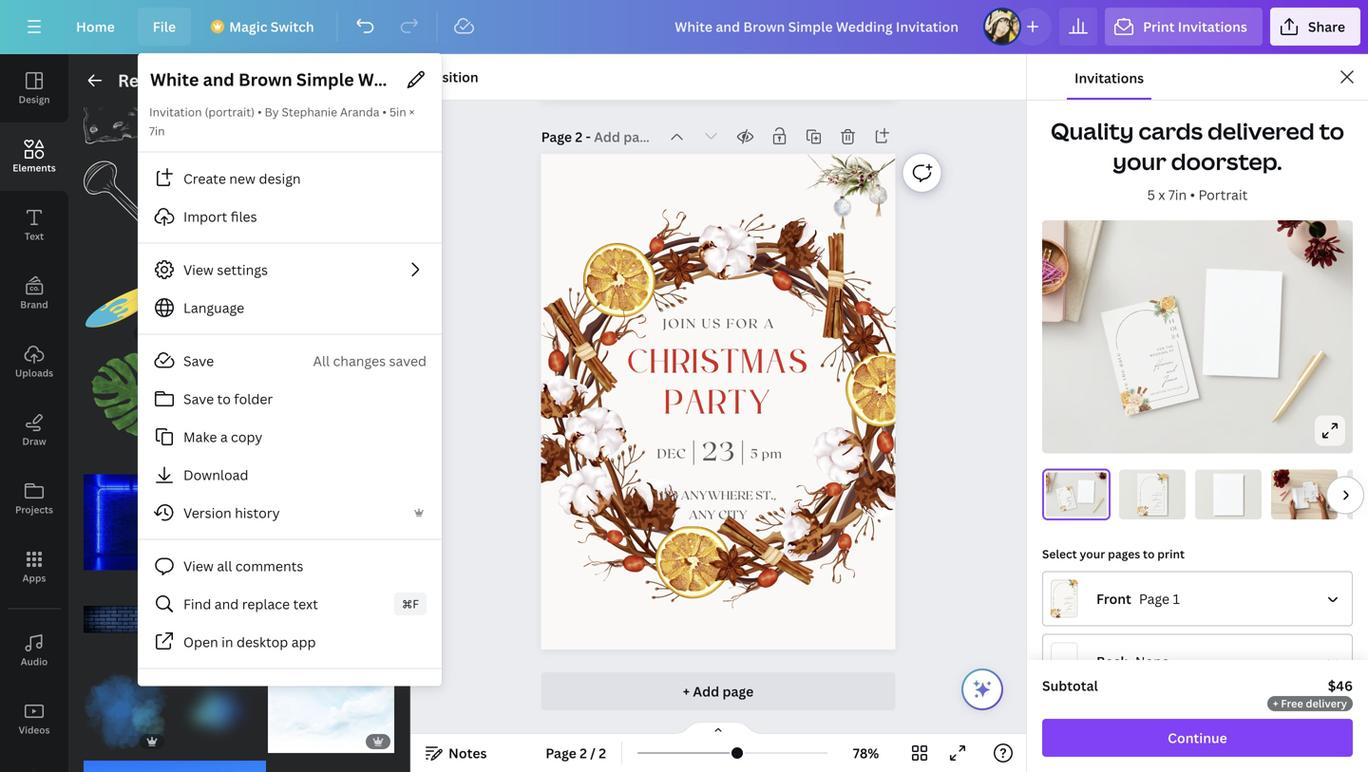 Task type: vqa. For each thing, say whether or not it's contained in the screenshot.
"in" to the bottom
no



Task type: locate. For each thing, give the bounding box(es) containing it.
0 vertical spatial your
[[1113, 146, 1167, 177]]

5
[[1148, 186, 1156, 204], [751, 446, 759, 461]]

invitation down and jamie
[[1150, 390, 1167, 396]]

all
[[313, 352, 330, 370]]

a right us
[[764, 315, 776, 331]]

0 horizontal spatial invitations
[[1075, 69, 1144, 87]]

save left the invitation to follow harumi and jamie
[[1140, 503, 1142, 509]]

pm
[[762, 446, 783, 461]]

view
[[183, 261, 214, 279], [183, 557, 214, 575]]

group
[[190, 55, 288, 153], [84, 161, 182, 259], [190, 161, 288, 259], [84, 255, 162, 345], [169, 267, 248, 345], [255, 267, 394, 345], [84, 353, 198, 467], [84, 475, 291, 571], [84, 578, 167, 662], [175, 578, 258, 662], [84, 669, 168, 754], [176, 669, 260, 754], [268, 669, 394, 754], [84, 750, 266, 773], [368, 750, 391, 773]]

2 left -
[[575, 128, 583, 146]]

wedding up "select" on the bottom right
[[1067, 498, 1071, 499]]

to down and jamie
[[1167, 389, 1172, 392]]

1 vertical spatial invitations
[[1075, 69, 1144, 87]]

front page 1
[[1097, 590, 1180, 608]]

+ left add
[[683, 683, 690, 701]]

to left folder
[[217, 390, 231, 408]]

1 vertical spatial 7in
[[1169, 186, 1187, 204]]

in
[[222, 633, 233, 652]]

your up x
[[1113, 146, 1167, 177]]

follow inside invitation to follow
[[1172, 386, 1184, 391]]

view left all
[[183, 557, 214, 575]]

quality
[[1051, 115, 1134, 146]]

0 vertical spatial 7in
[[149, 123, 165, 139]]

save left invitation to follow
[[1122, 382, 1133, 398]]

page for page 2 -
[[541, 128, 572, 146]]

canva assistant image
[[971, 679, 994, 701]]

date
[[1115, 352, 1125, 368], [1305, 491, 1306, 494], [1140, 491, 1142, 497], [1059, 498, 1061, 502]]

01 up "select" on the bottom right
[[1071, 492, 1072, 494]]

invitation to follow
[[1150, 386, 1184, 396]]

your left pages
[[1080, 546, 1106, 562]]

1 horizontal spatial your
[[1113, 146, 1167, 177]]

view inside the view all comments button
[[183, 557, 214, 575]]

14 up and jamie
[[1168, 317, 1176, 326]]

harumi up print
[[1154, 497, 1161, 502]]

dark blue brick wall grunge texture background. image
[[266, 578, 394, 662]]

+ for + free delivery
[[1273, 697, 1279, 711]]

portrait
[[1199, 186, 1248, 204]]

blue gradient brick wall image
[[299, 475, 394, 571]]

import
[[183, 208, 227, 226]]

position button
[[418, 62, 486, 92]]

date left and jamie
[[1115, 352, 1125, 368]]

1 vertical spatial page
[[1139, 590, 1170, 608]]

0 vertical spatial save
[[183, 352, 214, 370]]

for up "select" on the bottom right
[[1068, 497, 1070, 498]]

01
[[1170, 324, 1178, 334], [1163, 485, 1165, 489], [1316, 487, 1317, 489], [1071, 492, 1072, 494]]

jamie up print
[[1156, 503, 1161, 509]]

new
[[229, 170, 256, 188]]

0 horizontal spatial a
[[220, 428, 228, 446]]

1 view from the top
[[183, 261, 214, 279]]

1 horizontal spatial 5
[[1148, 186, 1156, 204]]

page inside button
[[546, 745, 577, 763]]

1 horizontal spatial a
[[764, 315, 776, 331]]

the inside 14 01 24 save the date
[[1140, 498, 1142, 502]]

blue brick background image
[[175, 578, 258, 662]]

14
[[1168, 317, 1176, 326], [1163, 482, 1165, 486], [1316, 486, 1317, 487], [1070, 491, 1072, 493]]

save up make
[[183, 390, 214, 408]]

for the wedding of up the invitation to follow harumi and jamie
[[1153, 493, 1163, 496]]

wedding
[[1150, 350, 1169, 358], [1311, 492, 1315, 493], [1153, 495, 1160, 496], [1067, 498, 1071, 499]]

for the wedding of down the 14 01 24
[[1150, 344, 1175, 358]]

your inside quality cards delivered to your doorstep. 5 x 7in • portrait
[[1113, 146, 1167, 177]]

design button
[[0, 54, 68, 123]]

14 left 'display preview 3 of the design' image
[[1163, 482, 1165, 486]]

0 horizontal spatial +
[[683, 683, 690, 701]]

5in
[[390, 104, 406, 120]]

date left the invitation to follow harumi and jamie
[[1140, 491, 1142, 497]]

a left 'copy'
[[220, 428, 228, 446]]

5 inside quality cards delivered to your doorstep. 5 x 7in • portrait
[[1148, 186, 1156, 204]]

1 save from the top
[[183, 352, 214, 370]]

follow inside the invitation to follow harumi and jamie
[[1158, 510, 1163, 511]]

follow down 14 01 24 save the date
[[1158, 510, 1163, 511]]

1 horizontal spatial invitations
[[1178, 18, 1248, 36]]

print invitations button
[[1105, 8, 1263, 46]]

1 vertical spatial for the wedding of
[[1153, 493, 1163, 496]]

harumi up invitation to follow
[[1154, 354, 1175, 373]]

1 horizontal spatial 7in
[[1169, 186, 1187, 204]]

brick wall with blue neon light image
[[84, 475, 291, 571]]

Page title text field
[[594, 127, 656, 146]]

text
[[25, 230, 44, 243]]

side panel tab list
[[0, 54, 68, 773]]

display preview 5 of the design image
[[1348, 470, 1369, 520]]

settings
[[217, 261, 268, 279]]

print
[[1143, 18, 1175, 36]]

14 01 24 save the date
[[1140, 482, 1166, 509]]

view up language
[[183, 261, 214, 279]]

and up print
[[1158, 500, 1161, 506]]

1 vertical spatial a
[[220, 428, 228, 446]]

front
[[1097, 590, 1132, 608]]

24
[[1171, 332, 1180, 342], [1163, 488, 1166, 492], [1316, 489, 1317, 490], [1071, 494, 1073, 496]]

2 left '/' on the left of page
[[580, 745, 587, 763]]

invitations button
[[1067, 54, 1152, 100]]

the inside save the date
[[1119, 369, 1128, 381]]

and left display preview 5 of the design image
[[1314, 494, 1316, 497]]

0 vertical spatial a
[[764, 315, 776, 331]]

wedding left display preview 5 of the design image
[[1311, 492, 1315, 493]]

invitation left display preview 5 of the design image
[[1310, 499, 1313, 500]]

save inside "button"
[[183, 390, 214, 408]]

24 up and jamie
[[1171, 332, 1180, 342]]

0 vertical spatial page
[[541, 128, 572, 146]]

to inside quality cards delivered to your doorstep. 5 x 7in • portrait
[[1320, 115, 1345, 146]]

for left display preview 5 of the design image
[[1313, 491, 1314, 492]]

0 vertical spatial invitations
[[1178, 18, 1248, 36]]

desktop
[[237, 633, 288, 652]]

1 vertical spatial view
[[183, 557, 214, 575]]

14 inside the 14 01 24
[[1168, 317, 1176, 326]]

view for view settings
[[183, 261, 214, 279]]

date inside save the date
[[1115, 352, 1125, 368]]

import files
[[183, 208, 257, 226]]

to inside "button"
[[217, 390, 231, 408]]

to left print
[[1143, 546, 1155, 562]]

7in down invitation
[[149, 123, 165, 139]]

to down 14 01 24 save the date
[[1156, 510, 1158, 511]]

version history
[[183, 504, 280, 522]]

invitations up quality
[[1075, 69, 1144, 87]]

language
[[183, 299, 244, 317]]

5 left the pm
[[751, 446, 759, 461]]

24 up print
[[1163, 488, 1166, 492]]

1 horizontal spatial +
[[1273, 697, 1279, 711]]

open
[[183, 633, 218, 652]]

elements button
[[0, 123, 68, 191]]

jamie up "select" on the bottom right
[[1069, 502, 1073, 506]]

find
[[183, 595, 211, 613]]

invitation
[[1150, 390, 1167, 396], [1310, 499, 1313, 500], [1067, 506, 1070, 508], [1149, 510, 1156, 511]]

1 vertical spatial 5
[[751, 446, 759, 461]]

audio button
[[0, 617, 68, 685]]

select
[[1043, 546, 1077, 562]]

harumi
[[1154, 354, 1175, 373], [1312, 493, 1316, 496], [1154, 497, 1161, 502], [1067, 499, 1072, 503]]

page left 1
[[1139, 590, 1170, 608]]

laddle icon image
[[296, 55, 394, 153]]

01 up and jamie
[[1170, 324, 1178, 334]]

back
[[1097, 653, 1128, 671]]

5 left x
[[1148, 186, 1156, 204]]

blue brick wall image
[[84, 578, 167, 662]]

for right us
[[727, 315, 760, 331]]

doorstep.
[[1172, 146, 1283, 177]]

a
[[764, 315, 776, 331], [220, 428, 228, 446]]

for the wedding of
[[1150, 344, 1175, 358], [1153, 493, 1163, 496]]

show pages image
[[673, 721, 764, 737]]

save to folder button
[[138, 380, 442, 418]]

follow right save the date
[[1172, 386, 1184, 391]]

draw button
[[0, 396, 68, 465]]

copy
[[231, 428, 263, 446]]

01 left 'display preview 3 of the design' image
[[1163, 485, 1165, 489]]

main menu bar
[[0, 0, 1369, 54]]

for
[[727, 315, 760, 331], [1157, 346, 1166, 352], [1313, 491, 1314, 492], [1156, 493, 1159, 494], [1068, 497, 1070, 498]]

2 save from the top
[[183, 390, 214, 408]]

text
[[293, 595, 318, 613]]

your
[[1113, 146, 1167, 177], [1080, 546, 1106, 562]]

follow up "select" on the bottom right
[[1071, 505, 1074, 507]]

and inside the invitation to follow harumi and jamie
[[1158, 500, 1161, 506]]

date up "select" on the bottom right
[[1059, 498, 1061, 502]]

wedding up the invitation to follow harumi and jamie
[[1153, 495, 1160, 496]]

to up "select" on the bottom right
[[1070, 506, 1071, 507]]

0 vertical spatial view
[[183, 261, 214, 279]]

pages
[[1108, 546, 1141, 562]]

0 horizontal spatial 7in
[[149, 123, 165, 139]]

24 inside the 14 01 24
[[1171, 332, 1180, 342]]

14 01 24 save the date for the wedding of invitation to follow harumi and jamie up "select" on the bottom right
[[1059, 491, 1074, 508]]

x
[[1159, 186, 1166, 204]]

select your pages to print element
[[1043, 571, 1353, 689]]

view inside 'view settings' dropdown button
[[183, 261, 214, 279]]

save up save to folder
[[183, 352, 214, 370]]

share button
[[1271, 8, 1361, 46]]

+ left free
[[1273, 697, 1279, 711]]

2 view from the top
[[183, 557, 214, 575]]

apps
[[22, 572, 46, 585]]

for up and jamie
[[1157, 346, 1166, 352]]

app
[[292, 633, 316, 652]]

1 vertical spatial save
[[183, 390, 214, 408]]

blue, brick wall image
[[206, 353, 394, 467]]

invitation down 14 01 24 save the date
[[1149, 510, 1156, 511]]

+ inside button
[[683, 683, 690, 701]]

invitations right print
[[1178, 18, 1248, 36]]

7in left •
[[1169, 186, 1187, 204]]

create new design
[[183, 170, 301, 188]]

14 01 24 save the date for the wedding of invitation to follow harumi and jamie left display preview 5 of the design image
[[1305, 486, 1317, 500]]

shiba inu illustration image
[[169, 267, 248, 345]]

14 01 24
[[1168, 317, 1180, 342]]

draw
[[22, 435, 46, 448]]

save inside 14 01 24 save the date
[[1140, 503, 1142, 509]]

page left '/' on the left of page
[[546, 745, 577, 763]]

0 horizontal spatial your
[[1080, 546, 1106, 562]]

0 horizontal spatial 14 01 24 save the date for the wedding of invitation to follow harumi and jamie
[[1059, 491, 1074, 508]]

24 left display preview 5 of the design image
[[1316, 489, 1317, 490]]

123 anywhere st., any city
[[661, 488, 776, 522]]

position
[[426, 68, 479, 86]]

by
[[265, 104, 279, 120]]

2 vertical spatial page
[[546, 745, 577, 763]]

jamie
[[1163, 371, 1179, 388], [1313, 496, 1316, 499], [1069, 502, 1073, 506], [1156, 503, 1161, 509]]

magic switch
[[229, 18, 314, 36]]

0 vertical spatial 5
[[1148, 186, 1156, 204]]

to inside invitation to follow
[[1167, 389, 1172, 392]]

invitation inside the invitation to follow harumi and jamie
[[1149, 510, 1156, 511]]

to right "delivered" on the top right of page
[[1320, 115, 1345, 146]]

to
[[1320, 115, 1345, 146], [1167, 389, 1172, 392], [217, 390, 231, 408], [1314, 499, 1314, 500], [1070, 506, 1071, 507], [1156, 510, 1158, 511], [1143, 546, 1155, 562]]

invitations inside dropdown button
[[1178, 18, 1248, 36]]

delivery
[[1306, 697, 1348, 711]]

page left -
[[541, 128, 572, 146]]

and inside and jamie
[[1165, 363, 1177, 379]]

01 inside 14 01 24 save the date
[[1163, 485, 1165, 489]]

and up invitation to follow
[[1165, 363, 1177, 379]]

audio
[[21, 656, 48, 669]]

city
[[719, 508, 748, 522]]

surfing board isometric 3d icon image
[[84, 267, 162, 345]]

file button
[[138, 8, 191, 46]]

aranda
[[340, 104, 380, 120]]

harumi up "select" on the bottom right
[[1067, 499, 1072, 503]]

uploads button
[[0, 328, 68, 396]]



Task type: describe. For each thing, give the bounding box(es) containing it.
delivered
[[1208, 115, 1315, 146]]

continue
[[1168, 729, 1228, 748]]

blue sky image
[[84, 761, 266, 773]]

view all comments button
[[138, 547, 442, 585]]

saved
[[389, 352, 427, 370]]

continue button
[[1043, 719, 1353, 757]]

invitation
[[149, 104, 202, 120]]

harumi left display preview 5 of the design image
[[1312, 493, 1316, 496]]

Design title text field
[[660, 8, 976, 46]]

123
[[661, 488, 679, 502]]

0 vertical spatial for the wedding of
[[1150, 344, 1175, 358]]

page 2 / 2 button
[[538, 738, 614, 769]]

folder
[[234, 390, 273, 408]]

7in inside "5in × 7in"
[[149, 123, 165, 139]]

dec
[[657, 446, 687, 461]]

home
[[76, 18, 115, 36]]

jamie inside the invitation to follow harumi and jamie
[[1156, 503, 1161, 509]]

01 inside the 14 01 24
[[1170, 324, 1178, 334]]

save for save
[[183, 352, 214, 370]]

pink gradient background image
[[255, 267, 394, 345]]

find and replace text
[[183, 595, 318, 613]]

14 inside 14 01 24 save the date
[[1163, 482, 1165, 486]]

projects button
[[0, 465, 68, 533]]

-
[[586, 128, 591, 146]]

view all comments
[[183, 557, 303, 575]]

invitation up "select" on the bottom right
[[1067, 506, 1070, 508]]

wedding up and jamie
[[1150, 350, 1169, 358]]

design
[[18, 93, 50, 106]]

page
[[723, 683, 754, 701]]

jamie right save the date
[[1163, 371, 1179, 388]]

changes
[[333, 352, 386, 370]]

5 pm
[[751, 446, 783, 461]]

notes
[[449, 745, 487, 763]]

select your pages to print
[[1043, 546, 1185, 562]]

×
[[409, 104, 415, 120]]

for up the invitation to follow harumi and jamie
[[1156, 493, 1159, 494]]

page for page 2 / 2
[[546, 745, 577, 763]]

elements
[[13, 162, 56, 174]]

23
[[702, 435, 736, 466]]

+ for + add page
[[683, 683, 690, 701]]

harumi inside the invitation to follow harumi and jamie
[[1154, 497, 1161, 502]]

projects
[[15, 504, 53, 517]]

version
[[183, 504, 232, 522]]

date inside 14 01 24 save the date
[[1140, 491, 1142, 497]]

any
[[689, 508, 716, 522]]

/
[[590, 745, 596, 763]]

•
[[1190, 186, 1196, 204]]

recently used
[[118, 69, 236, 92]]

of left display preview 5 of the design image
[[1315, 492, 1316, 492]]

a inside button
[[220, 428, 228, 446]]

of up "select" on the bottom right
[[1071, 497, 1072, 499]]

language button
[[138, 289, 442, 327]]

create
[[183, 170, 226, 188]]

videos button
[[0, 685, 68, 754]]

design
[[259, 170, 301, 188]]

invitation to follow harumi and jamie
[[1149, 497, 1163, 511]]

page 2 -
[[541, 128, 594, 146]]

save left display preview 5 of the design image
[[1305, 496, 1307, 500]]

switch
[[271, 18, 314, 36]]

2 right '/' on the left of page
[[599, 745, 606, 763]]

invitations inside button
[[1075, 69, 1144, 87]]

sky, clear sky, sky cloud, soft sky background image
[[268, 669, 394, 754]]

to left display preview 5 of the design image
[[1314, 499, 1314, 500]]

monstera leaf watercolor image
[[84, 353, 198, 467]]

quality cards delivered to your doorstep. 5 x 7in • portrait
[[1051, 115, 1345, 204]]

party
[[665, 379, 773, 432]]

jamie left display preview 5 of the design image
[[1313, 496, 1316, 499]]

Design title text field
[[149, 65, 396, 95]]

2 for -
[[575, 128, 583, 146]]

1 vertical spatial your
[[1080, 546, 1106, 562]]

1
[[1173, 590, 1180, 608]]

cooking utensil image
[[84, 161, 182, 259]]

to inside the invitation to follow harumi and jamie
[[1156, 510, 1158, 511]]

date left display preview 5 of the design image
[[1305, 491, 1306, 494]]

0 horizontal spatial 5
[[751, 446, 759, 461]]

save inside save the date
[[1122, 382, 1133, 398]]

notes button
[[418, 738, 495, 769]]

text button
[[0, 191, 68, 259]]

water color blue image
[[84, 669, 168, 754]]

page 2 / 2
[[546, 745, 606, 763]]

download button
[[138, 456, 442, 494]]

+ free delivery
[[1273, 697, 1348, 711]]

view settings
[[183, 261, 268, 279]]

comments
[[235, 557, 303, 575]]

st.,
[[756, 488, 776, 502]]

24 up "select" on the bottom right
[[1071, 494, 1073, 496]]

01 left display preview 5 of the design image
[[1316, 487, 1317, 489]]

2 for /
[[580, 745, 587, 763]]

save the date
[[1115, 352, 1133, 398]]

us
[[702, 315, 722, 331]]

78% button
[[835, 738, 897, 769]]

home link
[[61, 8, 130, 46]]

download
[[183, 466, 248, 484]]

all
[[217, 557, 232, 575]]

make a copy
[[183, 428, 263, 446]]

used
[[196, 69, 236, 92]]

78%
[[853, 745, 879, 763]]

open in desktop app button
[[138, 623, 442, 661]]

create new design button
[[138, 160, 442, 198]]

add
[[693, 683, 720, 701]]

view for view all comments
[[183, 557, 214, 575]]

save up "select" on the bottom right
[[1061, 505, 1063, 508]]

⌘f
[[402, 596, 419, 612]]

+ add page button
[[541, 673, 896, 711]]

cards
[[1139, 115, 1203, 146]]

invitation inside invitation to follow
[[1150, 390, 1167, 396]]

save for save to folder
[[183, 390, 214, 408]]

file
[[153, 18, 176, 36]]

share
[[1309, 18, 1346, 36]]

apps button
[[0, 533, 68, 602]]

subtotal
[[1043, 677, 1098, 695]]

1 horizontal spatial 14 01 24 save the date for the wedding of invitation to follow harumi and jamie
[[1305, 486, 1317, 500]]

display preview 3 of the design image
[[1196, 470, 1262, 520]]

follow left display preview 5 of the design image
[[1314, 499, 1317, 500]]

24 inside 14 01 24 save the date
[[1163, 488, 1166, 492]]

14 up "select" on the bottom right
[[1070, 491, 1072, 493]]

and right find
[[215, 595, 239, 613]]

+ add page
[[683, 683, 754, 701]]

and up "select" on the bottom right
[[1070, 501, 1072, 504]]

blurred gradient shape image
[[176, 669, 260, 754]]

7in inside quality cards delivered to your doorstep. 5 x 7in • portrait
[[1169, 186, 1187, 204]]

recently
[[118, 69, 192, 92]]

print invitations
[[1143, 18, 1248, 36]]

brand button
[[0, 259, 68, 328]]

of up the invitation to follow harumi and jamie
[[1161, 495, 1163, 496]]

of down the 14 01 24
[[1169, 348, 1175, 353]]

none
[[1136, 653, 1170, 671]]

page inside "element"
[[1139, 590, 1170, 608]]

anywhere
[[681, 488, 754, 502]]

14 left display preview 5 of the design image
[[1316, 486, 1317, 487]]

back none
[[1097, 653, 1170, 671]]



